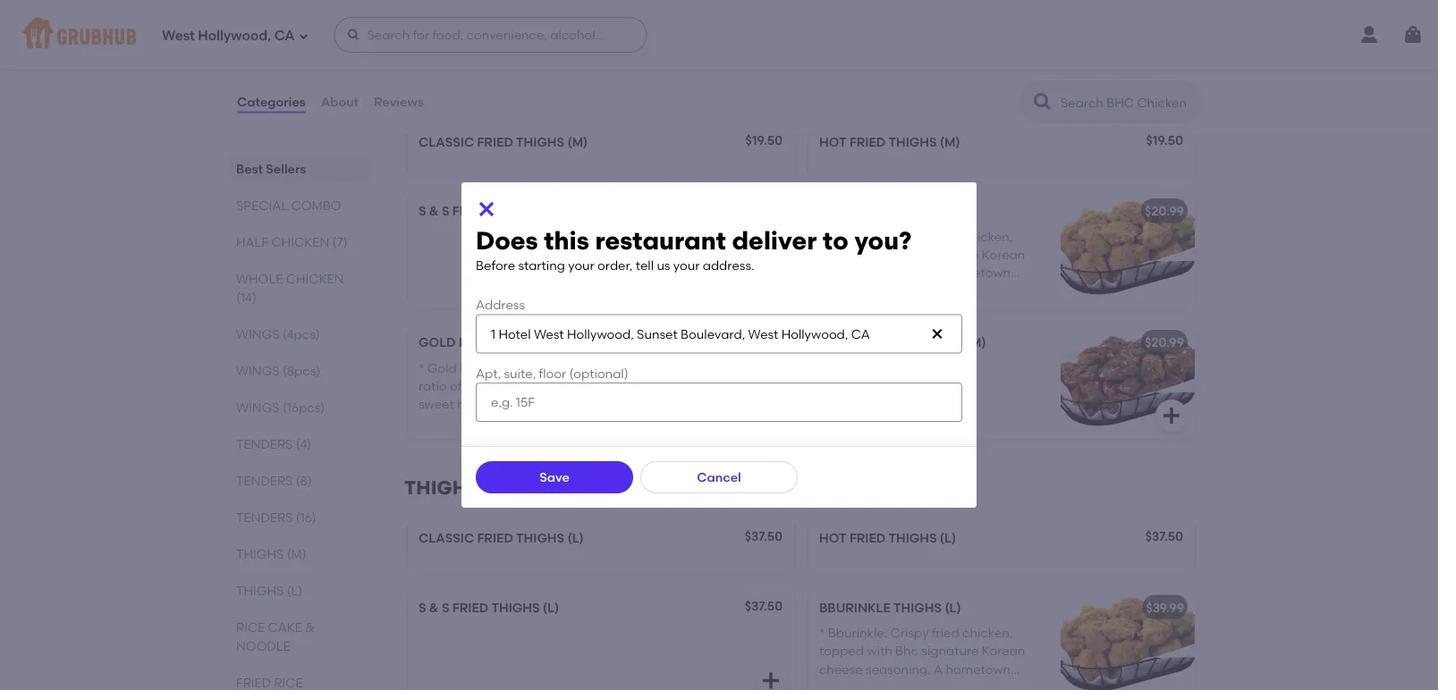 Task type: vqa. For each thing, say whether or not it's contained in the screenshot.
the middle style
no



Task type: describe. For each thing, give the bounding box(es) containing it.
bhc for $39.99
[[896, 644, 919, 659]]

west
[[162, 28, 195, 44]]

hometown for $39.99
[[946, 662, 1011, 677]]

(16)
[[296, 510, 317, 525]]

1 horizontal spatial of
[[607, 397, 619, 412]]

s & s fried thighs (m)
[[419, 204, 563, 219]]

wings (8pcs)
[[236, 363, 320, 379]]

crispy
[[419, 415, 455, 430]]

(l) inside tab
[[287, 583, 303, 599]]

thighs (m) inside tab
[[236, 547, 307, 562]]

(optional)
[[570, 366, 629, 381]]

(4)
[[296, 437, 312, 452]]

thighs inside button
[[492, 204, 540, 219]]

tenders (16)
[[236, 510, 317, 525]]

address
[[476, 298, 525, 313]]

seasoning. for $39.99
[[866, 662, 931, 677]]

sauce,
[[587, 379, 627, 394]]

s & s fried thighs (l)
[[419, 600, 559, 616]]

best sellers tab
[[236, 159, 362, 178]]

hometown for $20.99
[[946, 265, 1011, 281]]

fried for s & s fried thighs (m)
[[932, 229, 960, 244]]

garlic
[[527, 397, 562, 412]]

about
[[321, 94, 359, 109]]

tenders (8) tab
[[236, 472, 362, 490]]

save button
[[476, 462, 634, 494]]

$19.50 for hot fried thighs (m)
[[1147, 133, 1184, 148]]

0 vertical spatial of
[[450, 379, 462, 394]]

does
[[476, 226, 538, 256]]

tenders (8)
[[236, 473, 312, 489]]

tenders (4) tab
[[236, 435, 362, 454]]

(8)
[[296, 473, 312, 489]]

topped for s & s fried thighs (m)
[[820, 247, 864, 262]]

2 horizontal spatial svg image
[[1403, 24, 1425, 46]]

thighs (l) tab
[[236, 582, 362, 600]]

half chicken (7) tab
[[236, 233, 362, 251]]

does this restaurant deliver to you? before starting your order, tell us your address.
[[476, 226, 912, 273]]

gold king thighs (m) image
[[660, 323, 795, 440]]

wings (16pcs) tab
[[236, 398, 362, 417]]

(7)
[[333, 234, 348, 250]]

us
[[657, 258, 671, 273]]

to
[[823, 226, 849, 256]]

special combo
[[236, 198, 341, 213]]

wings (4pcs) tab
[[236, 325, 362, 344]]

classic fried thighs (l)
[[419, 531, 584, 546]]

with for (l)
[[867, 644, 893, 659]]

hot fried thighs (l)
[[820, 531, 957, 546]]

categories button
[[236, 70, 307, 134]]

king for matcho
[[880, 335, 912, 350]]

$39.99
[[1147, 600, 1185, 616]]

matcho king thighs (m)
[[820, 335, 987, 350]]

reviews button
[[373, 70, 425, 134]]

$19.50 for classic fried thighs (m)
[[746, 133, 783, 148]]

save
[[540, 470, 570, 485]]

thighs (m) tab
[[236, 545, 362, 564]]

* for s & s fried thighs (m)
[[820, 229, 825, 244]]

this
[[544, 226, 590, 256]]

e,g. 555 Main St, New York NY 10018 search field
[[476, 315, 963, 354]]

crispy for $20.99
[[891, 229, 929, 244]]

korean for (m)
[[982, 247, 1026, 262]]

hollywood,
[[198, 28, 271, 44]]

fried for classic fried thighs (l)
[[477, 531, 514, 546]]

matcho
[[820, 335, 877, 350]]

$20.99 for * bburinkle: crispy fried chicken, topped with bhc signature korean cheese seasoning. a hometown favorite!
[[1146, 204, 1185, 219]]

crispy for $39.99
[[891, 626, 929, 641]]

king:
[[460, 361, 490, 376]]

wings for wings (8pcs)
[[236, 363, 280, 379]]

gold king thighs (m)
[[419, 335, 566, 350]]

chicken, for $39.99
[[963, 626, 1013, 641]]

(m) inside tab
[[287, 547, 307, 562]]

restaurant
[[596, 226, 726, 256]]

$37.50 for classic fried thighs (l)
[[745, 529, 783, 545]]

about button
[[320, 70, 360, 134]]

fried inside button
[[453, 204, 489, 219]]

west hollywood, ca
[[162, 28, 295, 44]]

tenders for tenders (16)
[[236, 510, 293, 525]]

hot fried thighs (m)
[[820, 135, 961, 150]]

best sellers
[[236, 161, 306, 176]]

whole
[[236, 271, 283, 286]]

a
[[564, 361, 572, 376]]

0 horizontal spatial svg image
[[347, 28, 361, 42]]

suite,
[[504, 366, 536, 381]]

1 horizontal spatial thighs (l)
[[404, 477, 509, 500]]

(4pcs)
[[283, 327, 320, 342]]

rice
[[236, 620, 265, 635]]

address.
[[703, 258, 755, 273]]

starting
[[519, 258, 565, 273]]

fried for hot fried thighs (m)
[[850, 135, 886, 150]]

wings for wings (4pcs)
[[236, 327, 280, 342]]

order,
[[598, 258, 633, 273]]

* for s & s fried thighs (l)
[[820, 626, 825, 641]]

rice cake & noodle
[[236, 620, 315, 654]]

svg image inside main navigation navigation
[[298, 31, 309, 42]]

noodle
[[236, 639, 291, 654]]

sweet
[[419, 397, 454, 412]]

* bburinkle: crispy fried chicken, topped with bhc signature korean cheese seasoning. a hometown favorite! for $39.99
[[820, 626, 1026, 691]]

bburinkle thighs (l)
[[820, 600, 962, 616]]

combo
[[291, 198, 341, 213]]

special combo tab
[[236, 196, 362, 215]]

matcho king thighs (m) image
[[1061, 323, 1196, 440]]

ratio
[[419, 379, 447, 394]]

categories
[[237, 94, 306, 109]]

wings (8pcs) tab
[[236, 362, 362, 380]]

chicken for half
[[271, 234, 330, 250]]

best
[[236, 161, 263, 176]]

(m) inside button
[[543, 204, 563, 219]]

& for s & s fried thighs (l)
[[429, 600, 439, 616]]

a for $20.99
[[934, 265, 943, 281]]

korean for (l)
[[982, 644, 1026, 659]]

special
[[236, 198, 288, 213]]

(8pcs)
[[283, 363, 320, 379]]

before
[[476, 258, 516, 273]]

wings for wings (16pcs)
[[236, 400, 280, 415]]



Task type: locate. For each thing, give the bounding box(es) containing it.
golden
[[575, 361, 617, 376]]

cheese
[[820, 265, 863, 281], [820, 662, 863, 677]]

with inside '* gold king: drizzle with a golden ratio of flavorful korean soy sauce, sweet honey, and garlic on top of crispy fried chicken'
[[535, 361, 561, 376]]

1 * bburinkle: crispy fried chicken, topped with bhc signature korean cheese seasoning. a hometown favorite! from the top
[[820, 229, 1026, 299]]

favorite! for (l)
[[820, 680, 869, 691]]

thighs (m) down tenders (16)
[[236, 547, 307, 562]]

0 vertical spatial favorite!
[[820, 284, 869, 299]]

1 favorite! from the top
[[820, 284, 869, 299]]

* bburinkle: crispy fried chicken, topped with bhc signature korean cheese seasoning. a hometown favorite! for $20.99
[[820, 229, 1026, 299]]

cheese down to
[[820, 265, 863, 281]]

bburinkle thighs (m) image
[[1061, 192, 1196, 308]]

2 topped from the top
[[820, 644, 864, 659]]

1 vertical spatial favorite!
[[820, 680, 869, 691]]

0 horizontal spatial your
[[568, 258, 595, 273]]

signature down bburinkle thighs (l)
[[922, 644, 979, 659]]

tenders up 'tenders (8)'
[[236, 437, 293, 452]]

& inside rice cake & noodle
[[305, 620, 315, 635]]

thighs inside tab
[[236, 583, 284, 599]]

0 vertical spatial korean
[[982, 247, 1026, 262]]

1 vertical spatial thighs (m)
[[236, 547, 307, 562]]

seasoning.
[[866, 265, 931, 281], [866, 662, 931, 677]]

1 vertical spatial signature
[[922, 644, 979, 659]]

seasoning. for $20.99
[[866, 265, 931, 281]]

drizzle
[[493, 361, 532, 376]]

fried right you?
[[932, 229, 960, 244]]

2 $19.50 from the left
[[1147, 133, 1184, 148]]

bhc for $20.99
[[896, 247, 919, 262]]

bburinkle: for $39.99
[[828, 626, 888, 641]]

classic for classic fried thighs (m)
[[419, 135, 474, 150]]

half
[[236, 234, 268, 250]]

$37.50
[[745, 529, 783, 545], [1146, 529, 1184, 545], [745, 599, 783, 614]]

topped down bburinkle
[[820, 644, 864, 659]]

fried
[[477, 135, 514, 150], [850, 135, 886, 150], [453, 204, 489, 219], [477, 531, 514, 546], [850, 531, 886, 546], [453, 600, 489, 616]]

crispy down bburinkle thighs (l)
[[891, 626, 929, 641]]

fried down honey,
[[458, 415, 485, 430]]

2 cheese from the top
[[820, 662, 863, 677]]

ca
[[274, 28, 295, 44]]

*
[[820, 229, 825, 244], [419, 361, 425, 376], [820, 626, 825, 641]]

1 vertical spatial chicken,
[[963, 626, 1013, 641]]

1 horizontal spatial thighs (m)
[[404, 80, 515, 103]]

tenders for tenders (8)
[[236, 473, 293, 489]]

1 hometown from the top
[[946, 265, 1011, 281]]

2 your from the left
[[674, 258, 700, 273]]

fried
[[932, 229, 960, 244], [458, 415, 485, 430], [932, 626, 960, 641]]

tenders down tenders (4)
[[236, 473, 293, 489]]

1 bburinkle: from the top
[[828, 229, 888, 244]]

1 your from the left
[[568, 258, 595, 273]]

2 * bburinkle: crispy fried chicken, topped with bhc signature korean cheese seasoning. a hometown favorite! from the top
[[820, 626, 1026, 691]]

deliver
[[732, 226, 817, 256]]

2 bburinkle: from the top
[[828, 626, 888, 641]]

1 signature from the top
[[922, 247, 979, 262]]

wings
[[236, 327, 280, 342], [236, 363, 280, 379], [236, 400, 280, 415]]

0 vertical spatial fried
[[932, 229, 960, 244]]

$20.99 for * gold king: drizzle with a golden ratio of flavorful korean soy sauce, sweet honey, and garlic on top of crispy fried chicken
[[745, 335, 784, 350]]

bhc down bburinkle thighs (l)
[[896, 644, 919, 659]]

0 vertical spatial signature
[[922, 247, 979, 262]]

seasoning. down bburinkle thighs (l)
[[866, 662, 931, 677]]

classic up s & s fried thighs (l)
[[419, 531, 474, 546]]

1 $19.50 from the left
[[746, 133, 783, 148]]

0 vertical spatial thighs (l)
[[404, 477, 509, 500]]

&
[[429, 204, 439, 219], [429, 600, 439, 616], [305, 620, 315, 635]]

with down bburinkle thighs (l)
[[867, 644, 893, 659]]

signature for $39.99
[[922, 644, 979, 659]]

of
[[450, 379, 462, 394], [607, 397, 619, 412]]

0 vertical spatial chicken
[[271, 234, 330, 250]]

classic
[[419, 135, 474, 150], [419, 531, 474, 546]]

flavorful
[[465, 379, 514, 394]]

0 vertical spatial cheese
[[820, 265, 863, 281]]

0 horizontal spatial of
[[450, 379, 462, 394]]

1 vertical spatial topped
[[820, 644, 864, 659]]

$37.50 for hot fried thighs (l)
[[1146, 529, 1184, 545]]

chicken, for $20.99
[[963, 229, 1013, 244]]

2 classic from the top
[[419, 531, 474, 546]]

1 vertical spatial tenders
[[236, 473, 293, 489]]

favorite! down bburinkle
[[820, 680, 869, 691]]

0 vertical spatial thighs (m)
[[404, 80, 515, 103]]

1 vertical spatial chicken
[[286, 271, 344, 286]]

top
[[583, 397, 604, 412]]

1 hot from the top
[[820, 135, 847, 150]]

your right us on the left top of the page
[[674, 258, 700, 273]]

with left a
[[535, 361, 561, 376]]

0 vertical spatial chicken,
[[963, 229, 1013, 244]]

1 seasoning. from the top
[[866, 265, 931, 281]]

bburinkle thighs (l) image
[[1061, 588, 1196, 691]]

cheese for (m)
[[820, 265, 863, 281]]

2 vertical spatial &
[[305, 620, 315, 635]]

classic down reviews button
[[419, 135, 474, 150]]

wings (16pcs)
[[236, 400, 325, 415]]

hot for hot fried thighs (m)
[[820, 135, 847, 150]]

apt, suite, floor (optional)
[[476, 366, 629, 381]]

topped for s & s fried thighs (l)
[[820, 644, 864, 659]]

chicken down special combo tab
[[271, 234, 330, 250]]

1 vertical spatial hometown
[[946, 662, 1011, 677]]

tab
[[236, 674, 362, 691]]

s & s fried thighs (m) button
[[408, 192, 795, 308]]

tenders (4)
[[236, 437, 312, 452]]

(14)
[[236, 290, 257, 305]]

s
[[419, 204, 426, 219], [442, 204, 450, 219], [419, 600, 426, 616], [442, 600, 450, 616]]

bburinkle
[[820, 600, 891, 616]]

wings down wings (4pcs)
[[236, 363, 280, 379]]

topped right deliver
[[820, 247, 864, 262]]

wings down (14)
[[236, 327, 280, 342]]

a down bburinkle thighs (l)
[[934, 662, 943, 677]]

1 vertical spatial wings
[[236, 363, 280, 379]]

* right deliver
[[820, 229, 825, 244]]

0 vertical spatial a
[[934, 265, 943, 281]]

you?
[[855, 226, 912, 256]]

reviews
[[374, 94, 424, 109]]

thighs (m) up 'classic fried thighs (m)' on the top of page
[[404, 80, 515, 103]]

signature
[[922, 247, 979, 262], [922, 644, 979, 659]]

tell
[[636, 258, 654, 273]]

apt,
[[476, 366, 501, 381]]

1 topped from the top
[[820, 247, 864, 262]]

1 vertical spatial * bburinkle: crispy fried chicken, topped with bhc signature korean cheese seasoning. a hometown favorite!
[[820, 626, 1026, 691]]

0 vertical spatial bhc
[[896, 247, 919, 262]]

half chicken (7)
[[236, 234, 348, 250]]

sellers
[[266, 161, 306, 176]]

with for (m)
[[867, 247, 893, 262]]

1 a from the top
[[934, 265, 943, 281]]

1 vertical spatial seasoning.
[[866, 662, 931, 677]]

thighs (l) inside tab
[[236, 583, 303, 599]]

gold
[[419, 335, 456, 350]]

bhc right to
[[896, 247, 919, 262]]

2 seasoning. from the top
[[866, 662, 931, 677]]

0 vertical spatial with
[[867, 247, 893, 262]]

bhc
[[896, 247, 919, 262], [896, 644, 919, 659]]

crispy right to
[[891, 229, 929, 244]]

* gold king: drizzle with a golden ratio of flavorful korean soy sauce, sweet honey, and garlic on top of crispy fried chicken
[[419, 361, 627, 430]]

topped
[[820, 247, 864, 262], [820, 644, 864, 659]]

2 favorite! from the top
[[820, 680, 869, 691]]

1 horizontal spatial svg image
[[931, 327, 945, 341]]

0 vertical spatial topped
[[820, 247, 864, 262]]

floor
[[539, 366, 567, 381]]

1 cheese from the top
[[820, 265, 863, 281]]

chicken for whole
[[286, 271, 344, 286]]

a for $39.99
[[934, 662, 943, 677]]

1 horizontal spatial king
[[880, 335, 912, 350]]

with right to
[[867, 247, 893, 262]]

0 horizontal spatial king
[[459, 335, 491, 350]]

favorite! down to
[[820, 284, 869, 299]]

thighs
[[404, 80, 479, 103], [516, 135, 565, 150], [889, 135, 937, 150], [492, 204, 540, 219], [494, 335, 543, 350], [915, 335, 963, 350], [404, 477, 479, 500], [516, 531, 565, 546], [889, 531, 937, 546], [236, 547, 284, 562], [236, 583, 284, 599], [492, 600, 540, 616], [894, 600, 942, 616]]

0 vertical spatial hometown
[[946, 265, 1011, 281]]

of down gold
[[450, 379, 462, 394]]

* inside '* gold king: drizzle with a golden ratio of flavorful korean soy sauce, sweet honey, and garlic on top of crispy fried chicken'
[[419, 361, 425, 376]]

* left gold
[[419, 361, 425, 376]]

seasoning. down you?
[[866, 265, 931, 281]]

0 vertical spatial *
[[820, 229, 825, 244]]

1 horizontal spatial $19.50
[[1147, 133, 1184, 148]]

gold
[[428, 361, 457, 376]]

1 tenders from the top
[[236, 437, 293, 452]]

0 vertical spatial classic
[[419, 135, 474, 150]]

2 signature from the top
[[922, 644, 979, 659]]

king for gold
[[459, 335, 491, 350]]

2 vertical spatial fried
[[932, 626, 960, 641]]

crispy
[[891, 229, 929, 244], [891, 626, 929, 641]]

0 horizontal spatial $19.50
[[746, 133, 783, 148]]

korean
[[982, 247, 1026, 262], [517, 379, 561, 394], [982, 644, 1026, 659]]

thighs inside tab
[[236, 547, 284, 562]]

search icon image
[[1033, 91, 1054, 113]]

1 vertical spatial korean
[[517, 379, 561, 394]]

1 vertical spatial of
[[607, 397, 619, 412]]

0 vertical spatial crispy
[[891, 229, 929, 244]]

1 vertical spatial bburinkle:
[[828, 626, 888, 641]]

bburinkle: down bburinkle
[[828, 626, 888, 641]]

korean inside '* gold king: drizzle with a golden ratio of flavorful korean soy sauce, sweet honey, and garlic on top of crispy fried chicken'
[[517, 379, 561, 394]]

1 bhc from the top
[[896, 247, 919, 262]]

fried for classic fried thighs (m)
[[477, 135, 514, 150]]

wings up tenders (4)
[[236, 400, 280, 415]]

rice cake & noodle tab
[[236, 618, 362, 656]]

thighs (l) up cake
[[236, 583, 303, 599]]

1 vertical spatial fried
[[458, 415, 485, 430]]

fried inside '* gold king: drizzle with a golden ratio of flavorful korean soy sauce, sweet honey, and garlic on top of crispy fried chicken'
[[458, 415, 485, 430]]

2 vertical spatial with
[[867, 644, 893, 659]]

3 tenders from the top
[[236, 510, 293, 525]]

chicken,
[[963, 229, 1013, 244], [963, 626, 1013, 641]]

main navigation navigation
[[0, 0, 1439, 70]]

1 vertical spatial hot
[[820, 531, 847, 546]]

classic for classic fried thighs (l)
[[419, 531, 474, 546]]

on
[[565, 397, 580, 412]]

king right matcho
[[880, 335, 912, 350]]

hometown
[[946, 265, 1011, 281], [946, 662, 1011, 677]]

a up matcho king thighs (m)
[[934, 265, 943, 281]]

0 horizontal spatial thighs (l)
[[236, 583, 303, 599]]

(m)
[[483, 80, 515, 103], [568, 135, 588, 150], [940, 135, 961, 150], [543, 204, 563, 219], [546, 335, 566, 350], [966, 335, 987, 350], [287, 547, 307, 562]]

0 vertical spatial bburinkle:
[[828, 229, 888, 244]]

2 a from the top
[[934, 662, 943, 677]]

2 vertical spatial wings
[[236, 400, 280, 415]]

1 crispy from the top
[[891, 229, 929, 244]]

1 vertical spatial classic
[[419, 531, 474, 546]]

fried down bburinkle thighs (l)
[[932, 626, 960, 641]]

your down this
[[568, 258, 595, 273]]

tenders inside tab
[[236, 473, 293, 489]]

svg image
[[1403, 24, 1425, 46], [347, 28, 361, 42], [931, 327, 945, 341]]

wings (4pcs)
[[236, 327, 320, 342]]

e,g. 15F search field
[[476, 383, 963, 422]]

of down sauce,
[[607, 397, 619, 412]]

& for s & s fried thighs (m)
[[429, 204, 439, 219]]

0 vertical spatial &
[[429, 204, 439, 219]]

cancel button
[[641, 462, 798, 494]]

3 wings from the top
[[236, 400, 280, 415]]

* bburinkle: crispy fried chicken, topped with bhc signature korean cheese seasoning. a hometown favorite!
[[820, 229, 1026, 299], [820, 626, 1026, 691]]

1 vertical spatial bhc
[[896, 644, 919, 659]]

1 vertical spatial *
[[419, 361, 425, 376]]

1 classic from the top
[[419, 135, 474, 150]]

cheese down bburinkle
[[820, 662, 863, 677]]

* bburinkle: crispy fried chicken, topped with bhc signature korean cheese seasoning. a hometown favorite! down bburinkle thighs (l)
[[820, 626, 1026, 691]]

1 vertical spatial a
[[934, 662, 943, 677]]

2 crispy from the top
[[891, 626, 929, 641]]

fried for hot fried thighs (l)
[[850, 531, 886, 546]]

(16pcs)
[[283, 400, 325, 415]]

bburinkle:
[[828, 229, 888, 244], [828, 626, 888, 641]]

2 vertical spatial korean
[[982, 644, 1026, 659]]

0 vertical spatial seasoning.
[[866, 265, 931, 281]]

thighs (l) up classic fried thighs (l)
[[404, 477, 509, 500]]

chicken
[[488, 415, 535, 430]]

0 vertical spatial tenders
[[236, 437, 293, 452]]

1 king from the left
[[459, 335, 491, 350]]

honey,
[[457, 397, 497, 412]]

whole chicken (14)
[[236, 271, 344, 305]]

cake
[[268, 620, 302, 635]]

tenders
[[236, 437, 293, 452], [236, 473, 293, 489], [236, 510, 293, 525]]

tenders for tenders (4)
[[236, 437, 293, 452]]

soy
[[564, 379, 584, 394]]

chicken
[[271, 234, 330, 250], [286, 271, 344, 286]]

2 vertical spatial *
[[820, 626, 825, 641]]

thighs (l)
[[404, 477, 509, 500], [236, 583, 303, 599]]

and
[[500, 397, 524, 412]]

1 horizontal spatial your
[[674, 258, 700, 273]]

tenders down 'tenders (8)'
[[236, 510, 293, 525]]

favorite! for (m)
[[820, 284, 869, 299]]

0 horizontal spatial thighs (m)
[[236, 547, 307, 562]]

king
[[459, 335, 491, 350], [880, 335, 912, 350]]

& inside button
[[429, 204, 439, 219]]

1 wings from the top
[[236, 327, 280, 342]]

bburinkle: for $20.99
[[828, 229, 888, 244]]

2 bhc from the top
[[896, 644, 919, 659]]

chicken down half chicken (7) tab
[[286, 271, 344, 286]]

chicken inside whole chicken (14)
[[286, 271, 344, 286]]

1 vertical spatial with
[[535, 361, 561, 376]]

* down bburinkle
[[820, 626, 825, 641]]

cheese for (l)
[[820, 662, 863, 677]]

* bburinkle: crispy fried chicken, topped with bhc signature korean cheese seasoning. a hometown favorite! up matcho king thighs (m)
[[820, 229, 1026, 299]]

0 vertical spatial * bburinkle: crispy fried chicken, topped with bhc signature korean cheese seasoning. a hometown favorite!
[[820, 229, 1026, 299]]

2 chicken, from the top
[[963, 626, 1013, 641]]

2 tenders from the top
[[236, 473, 293, 489]]

king up king:
[[459, 335, 491, 350]]

0 vertical spatial wings
[[236, 327, 280, 342]]

2 wings from the top
[[236, 363, 280, 379]]

2 king from the left
[[880, 335, 912, 350]]

2 vertical spatial tenders
[[236, 510, 293, 525]]

tenders (16) tab
[[236, 508, 362, 527]]

1 vertical spatial thighs (l)
[[236, 583, 303, 599]]

classic fried thighs (m)
[[419, 135, 588, 150]]

hot for hot fried thighs (l)
[[820, 531, 847, 546]]

fried for s & s fried thighs (l)
[[932, 626, 960, 641]]

bburinkle: right deliver
[[828, 229, 888, 244]]

signature for $20.99
[[922, 247, 979, 262]]

thighs (m)
[[404, 80, 515, 103], [236, 547, 307, 562]]

1 chicken, from the top
[[963, 229, 1013, 244]]

1 vertical spatial &
[[429, 600, 439, 616]]

cancel
[[697, 470, 742, 485]]

hot
[[820, 135, 847, 150], [820, 531, 847, 546]]

2 hot from the top
[[820, 531, 847, 546]]

whole chicken (14) tab
[[236, 269, 362, 307]]

signature right you?
[[922, 247, 979, 262]]

your
[[568, 258, 595, 273], [674, 258, 700, 273]]

svg image
[[298, 31, 309, 42], [476, 199, 498, 220], [761, 405, 782, 427], [1162, 405, 1183, 427], [761, 671, 782, 691]]

0 vertical spatial hot
[[820, 135, 847, 150]]

1 vertical spatial cheese
[[820, 662, 863, 677]]

Search BHC Chicken search field
[[1059, 94, 1196, 111]]

1 vertical spatial crispy
[[891, 626, 929, 641]]

2 hometown from the top
[[946, 662, 1011, 677]]



